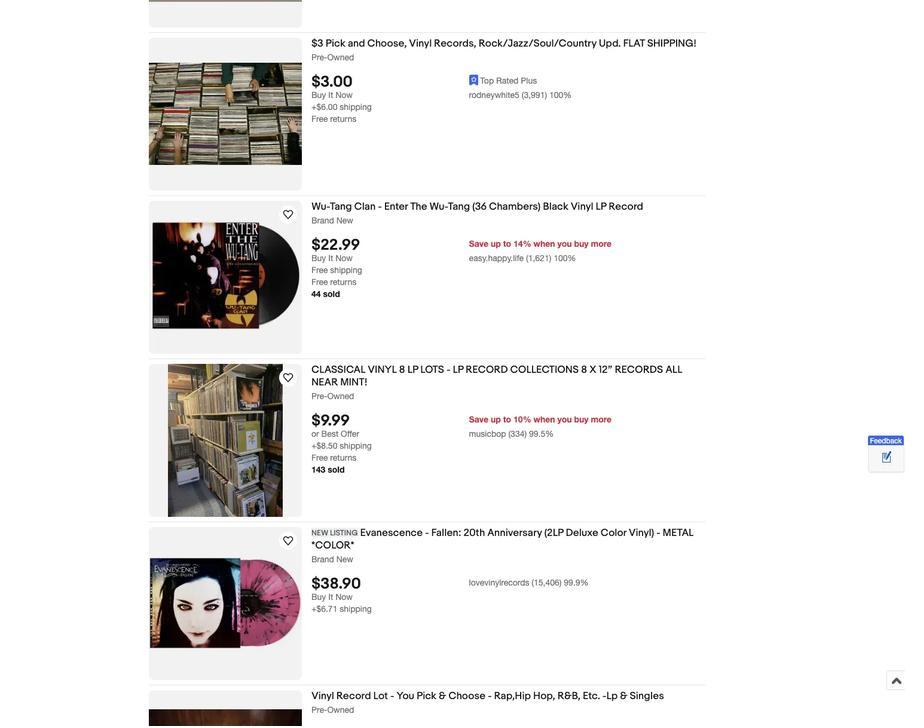 Task type: locate. For each thing, give the bounding box(es) containing it.
shipping down offer
[[340, 441, 372, 451]]

2 vertical spatial now
[[336, 592, 353, 602]]

1 vertical spatial buy
[[574, 414, 589, 424]]

99.9%
[[564, 578, 589, 588]]

returns inside musicbop (334) 99.5% +$8.50 shipping free returns 143 sold
[[330, 453, 357, 463]]

44
[[312, 289, 321, 299]]

100% for rodneywhite5 (3,991) 100% +$6.00 shipping free returns
[[550, 90, 572, 100]]

2 vertical spatial owned
[[327, 705, 354, 715]]

tang left clan
[[330, 201, 352, 213]]

top
[[480, 76, 494, 85]]

pre- inside $3 pick and choose, vinyl records, rock/jazz/soul/country upd. flat shipping! pre-owned
[[312, 52, 327, 62]]

sold right the 44
[[323, 289, 340, 299]]

2 vertical spatial it
[[328, 592, 333, 602]]

more
[[591, 238, 612, 249], [591, 414, 612, 424]]

tang left (36
[[448, 201, 470, 213]]

0 vertical spatial 100%
[[550, 90, 572, 100]]

1 up from the top
[[491, 238, 501, 249]]

returns down +$8.50
[[330, 453, 357, 463]]

0 vertical spatial you
[[558, 238, 572, 249]]

2 wu- from the left
[[430, 201, 448, 213]]

vinyl left lot
[[312, 690, 334, 702]]

0 vertical spatial owned
[[327, 52, 354, 62]]

2 pre- from the top
[[312, 391, 327, 401]]

pre-
[[312, 52, 327, 62], [312, 391, 327, 401], [312, 705, 327, 715]]

vinyl record lot - you pick & choose - rap,hip hop, r&b, etc. -lp & singles image
[[149, 710, 302, 727]]

(3,991)
[[522, 90, 547, 100]]

0 horizontal spatial wu-
[[312, 201, 330, 213]]

1 vertical spatial it
[[328, 253, 333, 263]]

2 horizontal spatial vinyl
[[571, 201, 594, 213]]

2 more from the top
[[591, 414, 612, 424]]

watch evanescence - fallen: 20th anniversary (2lp deluxe color vinyl) - metal *color* image
[[281, 534, 295, 548]]

(1,621)
[[526, 253, 552, 263]]

returns down +$6.00
[[330, 114, 357, 124]]

rap,hip
[[494, 690, 531, 702]]

when
[[534, 238, 555, 249], [534, 414, 555, 424]]

0 horizontal spatial 8
[[399, 364, 405, 376]]

etc.
[[583, 690, 600, 702]]

up for $9.99
[[491, 414, 501, 424]]

$3 pick and choose, vinyl records, rock/jazz/soul/country upd. flat shipping! heading
[[312, 37, 697, 49]]

classical vinyl 8 lp lots - lp record collections 8 x 12" records all near mint! heading
[[312, 364, 683, 388]]

tang
[[330, 201, 352, 213], [448, 201, 470, 213]]

buy up +$6.00
[[312, 90, 326, 100]]

up
[[491, 238, 501, 249], [491, 414, 501, 424]]

1 vertical spatial 100%
[[554, 253, 576, 263]]

hop,
[[533, 690, 555, 702]]

+$6.00
[[312, 102, 338, 112]]

2 buy from the top
[[574, 414, 589, 424]]

vinyl record lot - you pick & choose - rap,hip hop, r&b, etc. -lp & singles pre-owned
[[312, 690, 664, 715]]

buy up +$6.71 at left bottom
[[312, 592, 326, 602]]

record
[[466, 364, 508, 376]]

2 vertical spatial pre-
[[312, 705, 327, 715]]

buy inside save up to 10% when you buy more or best offer
[[574, 414, 589, 424]]

vinyl right black
[[571, 201, 594, 213]]

buy for $22.99
[[574, 238, 589, 249]]

2 when from the top
[[534, 414, 555, 424]]

4 free from the top
[[312, 453, 328, 463]]

buy up the 44
[[312, 253, 326, 263]]

100% right (1,621)
[[554, 253, 576, 263]]

- right clan
[[378, 201, 382, 213]]

2 up from the top
[[491, 414, 501, 424]]

1 it from the top
[[328, 90, 333, 100]]

shipping inside rodneywhite5 (3,991) 100% +$6.00 shipping free returns
[[340, 102, 372, 112]]

new up $22.99
[[337, 216, 353, 225]]

0 vertical spatial when
[[534, 238, 555, 249]]

$3 pick and choose, vinyl records, rock/jazz/soul/country upd. flat shipping! pre-owned
[[312, 37, 697, 62]]

0 horizontal spatial lp
[[408, 364, 418, 376]]

or
[[312, 429, 319, 439]]

classical
[[312, 364, 366, 376]]

1 vertical spatial new
[[312, 528, 328, 538]]

0 vertical spatial to
[[503, 238, 511, 249]]

classical vinyl 8 lp lots - lp record collections 8 x 12" records all near mint! image
[[168, 364, 283, 517]]

when inside save up to 14% when you buy more buy it now
[[534, 238, 555, 249]]

x
[[590, 364, 597, 376]]

lp
[[596, 201, 607, 213], [408, 364, 418, 376], [453, 364, 464, 376]]

more inside save up to 10% when you buy more or best offer
[[591, 414, 612, 424]]

up inside save up to 10% when you buy more or best offer
[[491, 414, 501, 424]]

you inside save up to 10% when you buy more or best offer
[[558, 414, 572, 424]]

buy for $9.99
[[574, 414, 589, 424]]

pick right you
[[417, 690, 437, 702]]

shipping inside the easy.happy.life (1,621) 100% free shipping free returns 44 sold
[[330, 265, 362, 275]]

shipping right +$6.71 at left bottom
[[340, 604, 372, 614]]

(36
[[472, 201, 487, 213]]

3 returns from the top
[[330, 453, 357, 463]]

100%
[[550, 90, 572, 100], [554, 253, 576, 263]]

new up *color*
[[312, 528, 328, 538]]

2 vertical spatial returns
[[330, 453, 357, 463]]

3 now from the top
[[336, 592, 353, 602]]

lp left 'lots'
[[408, 364, 418, 376]]

to for $9.99
[[503, 414, 511, 424]]

1 vertical spatial pre-
[[312, 391, 327, 401]]

1 horizontal spatial tang
[[448, 201, 470, 213]]

wu- right the in the left top of the page
[[430, 201, 448, 213]]

1 vertical spatial returns
[[330, 277, 357, 287]]

1 vertical spatial brand
[[312, 555, 334, 564]]

0 vertical spatial brand
[[312, 216, 334, 225]]

0 vertical spatial it
[[328, 90, 333, 100]]

up up easy.happy.life
[[491, 238, 501, 249]]

free for musicbop (334) 99.5% +$8.50 shipping free returns 143 sold
[[312, 453, 328, 463]]

& left choose
[[439, 690, 446, 702]]

1 you from the top
[[558, 238, 572, 249]]

1 free from the top
[[312, 114, 328, 124]]

0 vertical spatial now
[[336, 90, 353, 100]]

up inside save up to 14% when you buy more buy it now
[[491, 238, 501, 249]]

2 now from the top
[[336, 253, 353, 263]]

vinyl record lot - you pick & choose - rap,hip hop, r&b, etc. -lp & singles heading
[[312, 690, 664, 702]]

wu-tang clan - enter the wu-tang (36 chambers) black vinyl lp record heading
[[312, 201, 644, 213]]

& right lp
[[620, 690, 628, 702]]

1 horizontal spatial record
[[609, 201, 644, 213]]

to
[[503, 238, 511, 249], [503, 414, 511, 424]]

new inside wu-tang clan - enter the wu-tang (36 chambers) black vinyl lp record brand new
[[337, 216, 353, 225]]

more inside save up to 14% when you buy more buy it now
[[591, 238, 612, 249]]

+$8.50
[[312, 441, 338, 451]]

to left 14%
[[503, 238, 511, 249]]

wu-
[[312, 201, 330, 213], [430, 201, 448, 213]]

save for $22.99
[[469, 238, 489, 249]]

free inside rodneywhite5 (3,991) 100% +$6.00 shipping free returns
[[312, 114, 328, 124]]

2 you from the top
[[558, 414, 572, 424]]

returns inside the easy.happy.life (1,621) 100% free shipping free returns 44 sold
[[330, 277, 357, 287]]

1 vertical spatial pick
[[417, 690, 437, 702]]

- left rap,hip
[[488, 690, 492, 702]]

evanescence - fallen: 20th anniversary (2lp deluxe color vinyl) - metal *color* heading
[[312, 527, 694, 552]]

musicbop
[[469, 429, 506, 439]]

$3.00
[[312, 73, 353, 91]]

save inside save up to 14% when you buy more buy it now
[[469, 238, 489, 249]]

buy
[[312, 90, 326, 100], [312, 253, 326, 263], [312, 592, 326, 602]]

returns inside rodneywhite5 (3,991) 100% +$6.00 shipping free returns
[[330, 114, 357, 124]]

0 vertical spatial more
[[591, 238, 612, 249]]

up up 'musicbop'
[[491, 414, 501, 424]]

collections
[[510, 364, 579, 376]]

save for $9.99
[[469, 414, 489, 424]]

1 brand from the top
[[312, 216, 334, 225]]

when for $9.99
[[534, 414, 555, 424]]

1 vertical spatial vinyl
[[571, 201, 594, 213]]

buy right 14%
[[574, 238, 589, 249]]

to inside save up to 14% when you buy more buy it now
[[503, 238, 511, 249]]

1 when from the top
[[534, 238, 555, 249]]

enter
[[384, 201, 408, 213]]

*color*
[[312, 540, 354, 552]]

1 vertical spatial you
[[558, 414, 572, 424]]

pick
[[326, 37, 346, 49], [417, 690, 437, 702]]

(334)
[[509, 429, 527, 439]]

lp right 'lots'
[[453, 364, 464, 376]]

1 horizontal spatial pick
[[417, 690, 437, 702]]

owned
[[327, 52, 354, 62], [327, 391, 354, 401], [327, 705, 354, 715]]

2 vertical spatial vinyl
[[312, 690, 334, 702]]

you inside save up to 14% when you buy more buy it now
[[558, 238, 572, 249]]

new
[[337, 216, 353, 225], [312, 528, 328, 538], [337, 555, 353, 564]]

shipping for musicbop (334) 99.5% +$8.50 shipping free returns 143 sold
[[340, 441, 372, 451]]

free inside musicbop (334) 99.5% +$8.50 shipping free returns 143 sold
[[312, 453, 328, 463]]

1 to from the top
[[503, 238, 511, 249]]

when inside save up to 10% when you buy more or best offer
[[534, 414, 555, 424]]

record
[[609, 201, 644, 213], [337, 690, 371, 702]]

2 buy from the top
[[312, 253, 326, 263]]

when up 99.5%
[[534, 414, 555, 424]]

8 right vinyl
[[399, 364, 405, 376]]

brand up $22.99
[[312, 216, 334, 225]]

lot
[[373, 690, 388, 702]]

(15,406)
[[532, 578, 562, 588]]

1 more from the top
[[591, 238, 612, 249]]

you
[[558, 238, 572, 249], [558, 414, 572, 424]]

100% right (3,991)
[[550, 90, 572, 100]]

save up 'musicbop'
[[469, 414, 489, 424]]

0 vertical spatial new
[[337, 216, 353, 225]]

save
[[469, 238, 489, 249], [469, 414, 489, 424]]

lp right black
[[596, 201, 607, 213]]

2 owned from the top
[[327, 391, 354, 401]]

1 tang from the left
[[330, 201, 352, 213]]

1 horizontal spatial vinyl
[[409, 37, 432, 49]]

1 vertical spatial more
[[591, 414, 612, 424]]

buy right 10%
[[574, 414, 589, 424]]

sold inside musicbop (334) 99.5% +$8.50 shipping free returns 143 sold
[[328, 465, 345, 475]]

new down *color*
[[337, 555, 353, 564]]

0 vertical spatial record
[[609, 201, 644, 213]]

2 tang from the left
[[448, 201, 470, 213]]

1 save from the top
[[469, 238, 489, 249]]

2 to from the top
[[503, 414, 511, 424]]

1 vertical spatial now
[[336, 253, 353, 263]]

sold inside the easy.happy.life (1,621) 100% free shipping free returns 44 sold
[[323, 289, 340, 299]]

0 horizontal spatial record
[[337, 690, 371, 702]]

vinyl inside wu-tang clan - enter the wu-tang (36 chambers) black vinyl lp record brand new
[[571, 201, 594, 213]]

best
[[321, 429, 339, 439]]

rodneywhite5
[[469, 90, 520, 100]]

1 vertical spatial when
[[534, 414, 555, 424]]

vinyl)
[[629, 527, 654, 539]]

brand
[[312, 216, 334, 225], [312, 555, 334, 564]]

1 vertical spatial buy
[[312, 253, 326, 263]]

1 horizontal spatial wu-
[[430, 201, 448, 213]]

2 vertical spatial buy
[[312, 592, 326, 602]]

0 vertical spatial vinyl
[[409, 37, 432, 49]]

free
[[312, 114, 328, 124], [312, 265, 328, 275], [312, 277, 328, 287], [312, 453, 328, 463]]

2 brand from the top
[[312, 555, 334, 564]]

buy
[[574, 238, 589, 249], [574, 414, 589, 424]]

20th
[[464, 527, 485, 539]]

buy inside save up to 14% when you buy more buy it now
[[312, 253, 326, 263]]

3 free from the top
[[312, 277, 328, 287]]

100% inside the easy.happy.life (1,621) 100% free shipping free returns 44 sold
[[554, 253, 576, 263]]

3 it from the top
[[328, 592, 333, 602]]

2 save from the top
[[469, 414, 489, 424]]

0 horizontal spatial pick
[[326, 37, 346, 49]]

rock/jazz/soul/country
[[479, 37, 597, 49]]

returns for $22.99
[[330, 277, 357, 287]]

lots
[[421, 364, 444, 376]]

wu-tang clan - enter the wu-tang (36 chambers) black vinyl lp record brand new
[[312, 201, 644, 225]]

shipping inside musicbop (334) 99.5% +$8.50 shipping free returns 143 sold
[[340, 441, 372, 451]]

watch classical vinyl 8 lp lots - lp record collections 8 x 12" records all near mint! image
[[281, 371, 295, 385]]

100% inside rodneywhite5 (3,991) 100% +$6.00 shipping free returns
[[550, 90, 572, 100]]

shipping down $22.99
[[330, 265, 362, 275]]

0 vertical spatial sold
[[323, 289, 340, 299]]

pick right $3
[[326, 37, 346, 49]]

buy inside save up to 14% when you buy more buy it now
[[574, 238, 589, 249]]

1 vertical spatial up
[[491, 414, 501, 424]]

wu-tang clan - enter the wu-tang (36 chambers) black vinyl lp record image
[[149, 221, 302, 334]]

returns down $22.99
[[330, 277, 357, 287]]

0 vertical spatial save
[[469, 238, 489, 249]]

- inside classical vinyl 8 lp lots - lp record collections 8 x 12" records all near mint! pre-owned
[[447, 364, 451, 376]]

3 owned from the top
[[327, 705, 354, 715]]

pre- inside classical vinyl 8 lp lots - lp record collections 8 x 12" records all near mint! pre-owned
[[312, 391, 327, 401]]

lovevinylrecords
[[469, 578, 530, 588]]

1 returns from the top
[[330, 114, 357, 124]]

1 vertical spatial record
[[337, 690, 371, 702]]

$38.90
[[312, 575, 361, 594]]

0 vertical spatial buy
[[312, 90, 326, 100]]

$9.99
[[312, 412, 350, 430]]

0 vertical spatial up
[[491, 238, 501, 249]]

0 vertical spatial returns
[[330, 114, 357, 124]]

owned inside $3 pick and choose, vinyl records, rock/jazz/soul/country upd. flat shipping! pre-owned
[[327, 52, 354, 62]]

records
[[615, 364, 663, 376]]

1 vertical spatial to
[[503, 414, 511, 424]]

when up (1,621)
[[534, 238, 555, 249]]

shipping for easy.happy.life (1,621) 100% free shipping free returns 44 sold
[[330, 265, 362, 275]]

2 returns from the top
[[330, 277, 357, 287]]

rodneywhite5 (3,991) 100% +$6.00 shipping free returns
[[312, 90, 572, 124]]

0 vertical spatial pick
[[326, 37, 346, 49]]

1 vertical spatial sold
[[328, 465, 345, 475]]

8 left x
[[581, 364, 587, 376]]

0 horizontal spatial vinyl
[[312, 690, 334, 702]]

you down black
[[558, 238, 572, 249]]

- right 'lots'
[[447, 364, 451, 376]]

3 pre- from the top
[[312, 705, 327, 715]]

1 vertical spatial save
[[469, 414, 489, 424]]

1 horizontal spatial lp
[[453, 364, 464, 376]]

3 buy from the top
[[312, 592, 326, 602]]

brand down *color*
[[312, 555, 334, 564]]

you for $9.99
[[558, 414, 572, 424]]

0 vertical spatial pre-
[[312, 52, 327, 62]]

save up easy.happy.life
[[469, 238, 489, 249]]

wu-tang clan - enter the wu-tang (36 chambers) black vinyl lp record link
[[312, 201, 706, 215]]

1 now from the top
[[336, 90, 353, 100]]

1 buy from the top
[[574, 238, 589, 249]]

1 vertical spatial owned
[[327, 391, 354, 401]]

flat
[[623, 37, 645, 49]]

save inside save up to 10% when you buy more or best offer
[[469, 414, 489, 424]]

vinyl right choose,
[[409, 37, 432, 49]]

plus
[[521, 76, 537, 85]]

2 it from the top
[[328, 253, 333, 263]]

vinyl
[[409, 37, 432, 49], [571, 201, 594, 213], [312, 690, 334, 702]]

easy.happy.life
[[469, 253, 524, 263]]

1 horizontal spatial &
[[620, 690, 628, 702]]

sold right 143
[[328, 465, 345, 475]]

shipping inside lovevinylrecords (15,406) 99.9% buy it now +$6.71 shipping
[[340, 604, 372, 614]]

1 owned from the top
[[327, 52, 354, 62]]

to left 10%
[[503, 414, 511, 424]]

to inside save up to 10% when you buy more or best offer
[[503, 414, 511, 424]]

1 horizontal spatial 8
[[581, 364, 587, 376]]

owned inside vinyl record lot - you pick & choose - rap,hip hop, r&b, etc. -lp & singles pre-owned
[[327, 705, 354, 715]]

top rated plus
[[480, 76, 537, 85]]

returns
[[330, 114, 357, 124], [330, 277, 357, 287], [330, 453, 357, 463]]

0 horizontal spatial tang
[[330, 201, 352, 213]]

shipping down buy it now
[[340, 102, 372, 112]]

lp inside wu-tang clan - enter the wu-tang (36 chambers) black vinyl lp record brand new
[[596, 201, 607, 213]]

1 pre- from the top
[[312, 52, 327, 62]]

0 vertical spatial buy
[[574, 238, 589, 249]]

2 horizontal spatial lp
[[596, 201, 607, 213]]

now inside save up to 14% when you buy more buy it now
[[336, 253, 353, 263]]

wu- right watch wu-tang clan - enter the wu-tang (36 chambers) black vinyl lp record icon
[[312, 201, 330, 213]]

0 horizontal spatial &
[[439, 690, 446, 702]]

you right 10%
[[558, 414, 572, 424]]



Task type: vqa. For each thing, say whether or not it's contained in the screenshot.
Callaway main content
no



Task type: describe. For each thing, give the bounding box(es) containing it.
14%
[[514, 238, 531, 249]]

2 8 from the left
[[581, 364, 587, 376]]

lp
[[607, 690, 618, 702]]

1 8 from the left
[[399, 364, 405, 376]]

classical vinyl 8 lp lots - lp record collections 8 x 12" records all near mint! link
[[312, 364, 706, 391]]

up for $22.99
[[491, 238, 501, 249]]

record inside wu-tang clan - enter the wu-tang (36 chambers) black vinyl lp record brand new
[[609, 201, 644, 213]]

143
[[312, 465, 326, 475]]

pick inside vinyl record lot - you pick & choose - rap,hip hop, r&b, etc. -lp & singles pre-owned
[[417, 690, 437, 702]]

it inside save up to 14% when you buy more buy it now
[[328, 253, 333, 263]]

99.5%
[[529, 429, 554, 439]]

1 & from the left
[[439, 690, 446, 702]]

- right lot
[[390, 690, 394, 702]]

all
[[666, 364, 683, 376]]

feedback
[[870, 437, 902, 446]]

save up to 14% when you buy more buy it now
[[312, 238, 612, 263]]

sold for $9.99
[[328, 465, 345, 475]]

evanescence - fallen: 20th anniversary (2lp deluxe color vinyl) - metal *color*
[[312, 527, 694, 552]]

$3
[[312, 37, 323, 49]]

offer
[[341, 429, 359, 439]]

metal
[[663, 527, 694, 539]]

+$6.71
[[312, 604, 338, 614]]

owned inside classical vinyl 8 lp lots - lp record collections 8 x 12" records all near mint! pre-owned
[[327, 391, 354, 401]]

free for rodneywhite5 (3,991) 100% +$6.00 shipping free returns
[[312, 114, 328, 124]]

- inside wu-tang clan - enter the wu-tang (36 chambers) black vinyl lp record brand new
[[378, 201, 382, 213]]

near
[[312, 376, 338, 388]]

$3 pick and choose, vinyl records, rock/jazz/soul/country upd. flat shipping! image
[[149, 63, 302, 165]]

mint!
[[340, 376, 368, 388]]

you
[[397, 690, 415, 702]]

$3 pick and choose, vinyl records, rock/jazz/soul/country upd. flat shipping! link
[[312, 37, 706, 52]]

the
[[410, 201, 427, 213]]

new listing
[[312, 528, 358, 538]]

clan
[[354, 201, 376, 213]]

watch wu-tang clan - enter the wu-tang (36 chambers) black vinyl lp record image
[[281, 207, 295, 222]]

evanescence - fallen: 20th anniversary (2lp deluxe color vinyl) - metal *color* image
[[149, 558, 302, 650]]

fallen:
[[431, 527, 461, 539]]

(2lp
[[545, 527, 564, 539]]

top rated plus image
[[469, 75, 479, 86]]

when for $22.99
[[534, 238, 555, 249]]

vinyl inside $3 pick and choose, vinyl records, rock/jazz/soul/country upd. flat shipping! pre-owned
[[409, 37, 432, 49]]

musicbop (334) 99.5% +$8.50 shipping free returns 143 sold
[[312, 429, 554, 475]]

12"
[[599, 364, 613, 376]]

easy.happy.life (1,621) 100% free shipping free returns 44 sold
[[312, 253, 576, 299]]

choose,
[[368, 37, 407, 49]]

it inside lovevinylrecords (15,406) 99.9% buy it now +$6.71 shipping
[[328, 592, 333, 602]]

listing
[[330, 528, 358, 538]]

- right the etc.
[[603, 690, 607, 702]]

and
[[348, 37, 365, 49]]

100% for easy.happy.life (1,621) 100% free shipping free returns 44 sold
[[554, 253, 576, 263]]

you for $22.99
[[558, 238, 572, 249]]

rated
[[496, 76, 519, 85]]

choose
[[449, 690, 486, 702]]

save up to 10% when you buy more or best offer
[[312, 414, 612, 439]]

sold for $22.99
[[323, 289, 340, 299]]

brand new
[[312, 555, 353, 564]]

returns for $9.99
[[330, 453, 357, 463]]

1 wu- from the left
[[312, 201, 330, 213]]

10%
[[514, 414, 531, 424]]

2 free from the top
[[312, 265, 328, 275]]

- left the fallen:
[[425, 527, 429, 539]]

2 vertical spatial new
[[337, 555, 353, 564]]

$22.99
[[312, 236, 360, 255]]

classical vinyl 8 lp lots - lp record collections 8 x 12" records all near mint! pre-owned
[[312, 364, 683, 401]]

more for $9.99
[[591, 414, 612, 424]]

vinyl record lot - you pick & choose - rap,hip hop, r&b, etc. -lp & singles link
[[312, 690, 706, 705]]

motley crue too young to fall rsd bf 2023 12" sealed color vinyl record new image
[[149, 0, 302, 2]]

color
[[601, 527, 627, 539]]

shipping for rodneywhite5 (3,991) 100% +$6.00 shipping free returns
[[340, 102, 372, 112]]

chambers)
[[489, 201, 541, 213]]

brand inside wu-tang clan - enter the wu-tang (36 chambers) black vinyl lp record brand new
[[312, 216, 334, 225]]

pick inside $3 pick and choose, vinyl records, rock/jazz/soul/country upd. flat shipping! pre-owned
[[326, 37, 346, 49]]

free for easy.happy.life (1,621) 100% free shipping free returns 44 sold
[[312, 277, 328, 287]]

record inside vinyl record lot - you pick & choose - rap,hip hop, r&b, etc. -lp & singles pre-owned
[[337, 690, 371, 702]]

evanescence
[[360, 527, 423, 539]]

now inside lovevinylrecords (15,406) 99.9% buy it now +$6.71 shipping
[[336, 592, 353, 602]]

2 & from the left
[[620, 690, 628, 702]]

vinyl inside vinyl record lot - you pick & choose - rap,hip hop, r&b, etc. -lp & singles pre-owned
[[312, 690, 334, 702]]

deluxe
[[566, 527, 599, 539]]

upd.
[[599, 37, 621, 49]]

new inside evanescence - fallen: 20th anniversary (2lp deluxe color vinyl) - metal *color* heading
[[312, 528, 328, 538]]

singles
[[630, 690, 664, 702]]

more for $22.99
[[591, 238, 612, 249]]

buy it now
[[312, 90, 353, 100]]

records,
[[434, 37, 477, 49]]

black
[[543, 201, 569, 213]]

- right vinyl)
[[657, 527, 661, 539]]

vinyl
[[368, 364, 397, 376]]

shipping!
[[647, 37, 697, 49]]

pre- inside vinyl record lot - you pick & choose - rap,hip hop, r&b, etc. -lp & singles pre-owned
[[312, 705, 327, 715]]

buy inside lovevinylrecords (15,406) 99.9% buy it now +$6.71 shipping
[[312, 592, 326, 602]]

r&b,
[[558, 690, 581, 702]]

anniversary
[[487, 527, 542, 539]]

to for $22.99
[[503, 238, 511, 249]]

lovevinylrecords (15,406) 99.9% buy it now +$6.71 shipping
[[312, 578, 589, 614]]

1 buy from the top
[[312, 90, 326, 100]]



